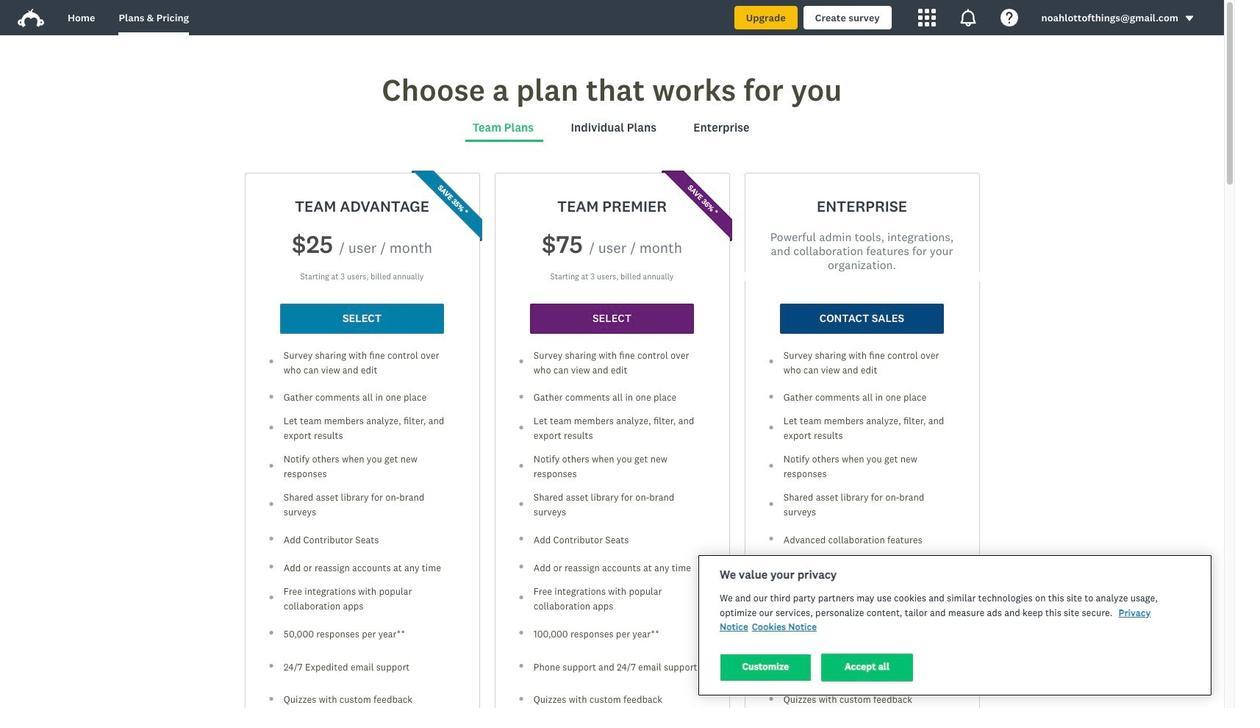 Task type: vqa. For each thing, say whether or not it's contained in the screenshot.
products icon
yes



Task type: locate. For each thing, give the bounding box(es) containing it.
0 horizontal spatial products icon image
[[918, 9, 936, 26]]

1 horizontal spatial products icon image
[[959, 9, 977, 26]]

1 products icon image from the left
[[918, 9, 936, 26]]

products icon image
[[918, 9, 936, 26], [959, 9, 977, 26]]

2 products icon image from the left
[[959, 9, 977, 26]]



Task type: describe. For each thing, give the bounding box(es) containing it.
help icon image
[[1000, 9, 1018, 26]]

surveymonkey logo image
[[18, 9, 44, 27]]



